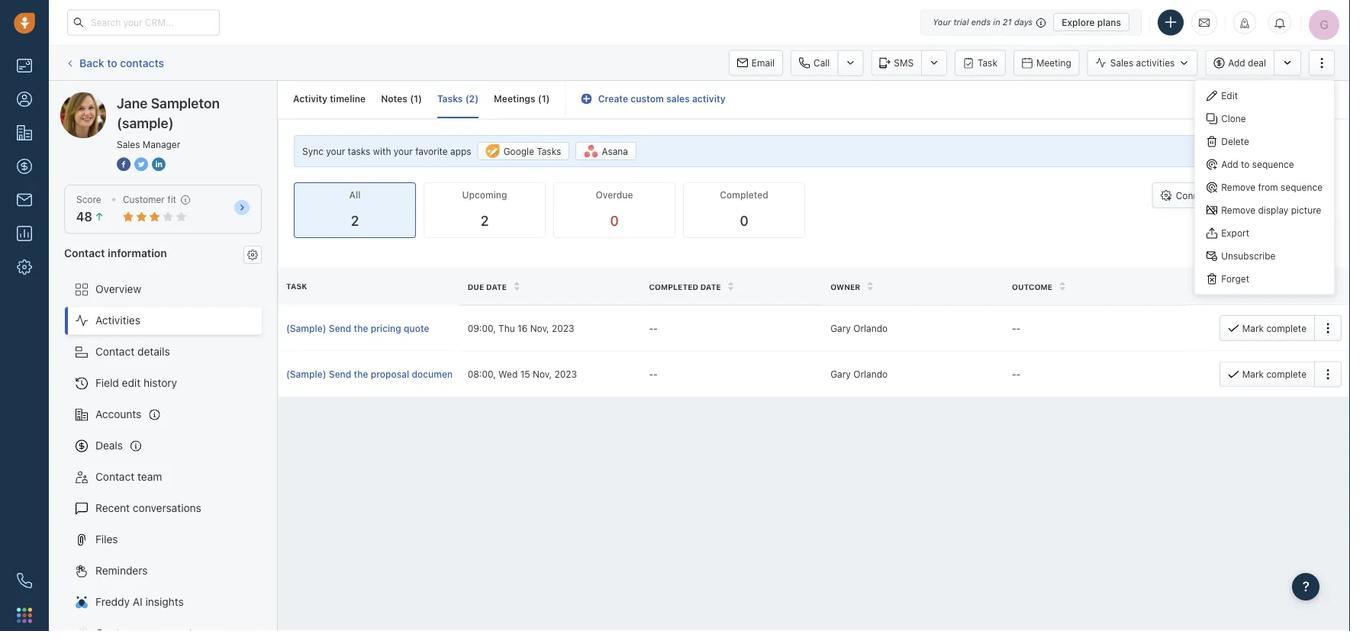 Task type: describe. For each thing, give the bounding box(es) containing it.
customer
[[123, 194, 165, 205]]

owner
[[831, 282, 860, 291]]

mng settings image
[[247, 249, 258, 260]]

mark for 08:00, wed 15 nov, 2023
[[1243, 369, 1264, 380]]

jane sampleton (sample) down contacts
[[91, 92, 216, 105]]

activity
[[293, 94, 327, 104]]

contact information
[[64, 246, 167, 259]]

orlando for 08:00, wed 15 nov, 2023
[[854, 369, 888, 380]]

contact for contact information
[[64, 246, 105, 259]]

mark complete for 08:00, wed 15 nov, 2023
[[1243, 369, 1307, 380]]

sales for sales manager
[[117, 139, 140, 150]]

48 button
[[76, 210, 104, 224]]

back
[[79, 56, 104, 69]]

sampleton inside jane sampleton (sample)
[[151, 95, 220, 111]]

your trial ends in 21 days
[[933, 17, 1033, 27]]

custom
[[631, 94, 664, 104]]

orlando for 09:00, thu 16 nov, 2023
[[854, 323, 888, 334]]

0 vertical spatial (sample)
[[173, 92, 216, 105]]

asana
[[602, 146, 628, 157]]

overview
[[95, 283, 141, 295]]

2023 for 09:00, thu 16 nov, 2023
[[552, 323, 574, 334]]

1 your from the left
[[326, 146, 345, 157]]

google tasks
[[504, 146, 561, 157]]

thu
[[498, 323, 515, 334]]

add deal button
[[1205, 50, 1274, 76]]

twitter circled image
[[134, 156, 148, 172]]

explore plans
[[1062, 17, 1121, 27]]

insights
[[145, 596, 184, 608]]

sms
[[894, 58, 914, 68]]

0 horizontal spatial tasks
[[437, 94, 463, 104]]

sequence for remove from sequence
[[1281, 182, 1323, 193]]

google
[[504, 146, 534, 157]]

freddy
[[95, 596, 130, 608]]

facebook circled image
[[117, 156, 131, 172]]

activity
[[692, 94, 726, 104]]

add to sequence
[[1221, 159, 1294, 170]]

add for add task
[[1288, 190, 1305, 201]]

sampleton down contacts
[[117, 92, 170, 105]]

your
[[933, 17, 951, 27]]

timeline
[[330, 94, 366, 104]]

Search your CRM... text field
[[67, 10, 220, 35]]

16
[[518, 323, 528, 334]]

remove display picture
[[1221, 205, 1322, 216]]

google tasks button
[[478, 142, 570, 160]]

in
[[993, 17, 1000, 27]]

mark complete button for 09:00, thu 16 nov, 2023
[[1220, 315, 1314, 341]]

to for sequence
[[1241, 159, 1250, 170]]

gary for 09:00, thu 16 nov, 2023
[[831, 323, 851, 334]]

0 horizontal spatial task
[[286, 282, 307, 291]]

notes
[[381, 94, 408, 104]]

field
[[95, 377, 119, 389]]

sync your tasks with your favorite apps
[[302, 146, 471, 157]]

sync
[[302, 146, 324, 157]]

(sample) send the pricing quote link
[[286, 321, 452, 335]]

contact for contact team
[[95, 471, 135, 483]]

freddy ai insights
[[95, 596, 184, 608]]

09:00, thu 16 nov, 2023
[[468, 323, 574, 334]]

1 for notes ( 1 )
[[414, 94, 418, 104]]

task inside button
[[978, 58, 998, 68]]

15
[[520, 369, 530, 380]]

48
[[76, 210, 92, 224]]

days
[[1014, 17, 1033, 27]]

favorite
[[415, 146, 448, 157]]

1 vertical spatial apps
[[1215, 190, 1236, 201]]

task
[[1308, 190, 1326, 201]]

2 your from the left
[[394, 146, 413, 157]]

complete for 08:00, wed 15 nov, 2023
[[1267, 369, 1307, 380]]

recent conversations
[[95, 502, 201, 515]]

gary orlando for 08:00, wed 15 nov, 2023
[[831, 369, 888, 380]]

email
[[752, 58, 775, 68]]

from
[[1258, 182, 1278, 193]]

0 for overdue
[[610, 213, 619, 229]]

( for tasks
[[465, 94, 469, 104]]

gary orlando for 09:00, thu 16 nov, 2023
[[831, 323, 888, 334]]

tasks ( 2 )
[[437, 94, 479, 104]]

with
[[373, 146, 391, 157]]

sales manager
[[117, 139, 180, 150]]

sales activities
[[1110, 58, 1175, 68]]

(sample) send the pricing quote
[[286, 323, 429, 334]]

mark complete for 09:00, thu 16 nov, 2023
[[1243, 323, 1307, 334]]

connect apps
[[1176, 190, 1236, 201]]

) for meetings ( 1 )
[[546, 94, 550, 104]]

export
[[1221, 228, 1250, 238]]

explore
[[1062, 17, 1095, 27]]

send for proposal
[[329, 369, 351, 380]]

remove for remove display picture
[[1221, 205, 1256, 216]]

display
[[1258, 205, 1289, 216]]

information
[[108, 246, 167, 259]]

call
[[814, 58, 830, 68]]

overdue
[[596, 190, 633, 200]]

edit
[[1221, 90, 1238, 101]]

mark for 09:00, thu 16 nov, 2023
[[1243, 323, 1264, 334]]

outcome
[[1012, 282, 1053, 291]]

completed date
[[649, 282, 721, 291]]

customer fit
[[123, 194, 176, 205]]

sales
[[667, 94, 690, 104]]

( for meetings
[[538, 94, 542, 104]]

2 for all
[[351, 213, 359, 229]]

2 for upcoming
[[481, 213, 489, 229]]

send for pricing
[[329, 323, 351, 334]]

contact team
[[95, 471, 162, 483]]

forget
[[1221, 274, 1250, 284]]

phone image
[[17, 573, 32, 589]]

09:00,
[[468, 323, 496, 334]]

(sample) inside jane sampleton (sample)
[[117, 114, 174, 131]]

notes ( 1 )
[[381, 94, 422, 104]]

activity timeline
[[293, 94, 366, 104]]

nov, for 15
[[533, 369, 552, 380]]

( for notes
[[410, 94, 414, 104]]

activities
[[1136, 58, 1175, 68]]

meetings
[[494, 94, 535, 104]]

remove from sequence
[[1221, 182, 1323, 193]]

contact for contact details
[[95, 345, 135, 358]]



Task type: vqa. For each thing, say whether or not it's contained in the screenshot.


Task type: locate. For each thing, give the bounding box(es) containing it.
0 horizontal spatial 2
[[351, 213, 359, 229]]

1 1 from the left
[[414, 94, 418, 104]]

1 vertical spatial gary
[[831, 369, 851, 380]]

0 vertical spatial apps
[[450, 146, 471, 157]]

2 down upcoming
[[481, 213, 489, 229]]

( right meetings
[[538, 94, 542, 104]]

( left meetings
[[465, 94, 469, 104]]

date for due date
[[486, 282, 507, 291]]

tasks right google
[[537, 146, 561, 157]]

connect apps button
[[1152, 183, 1259, 208], [1152, 183, 1259, 208]]

completed for completed
[[720, 190, 768, 200]]

team
[[137, 471, 162, 483]]

sequence for add to sequence
[[1252, 159, 1294, 170]]

apps
[[450, 146, 471, 157], [1215, 190, 1236, 201]]

score
[[76, 194, 101, 205]]

wed
[[499, 369, 518, 380]]

connect
[[1176, 190, 1212, 201]]

tasks inside button
[[537, 146, 561, 157]]

sales for sales activities
[[1110, 58, 1134, 68]]

contact down the 48
[[64, 246, 105, 259]]

2 orlando from the top
[[854, 369, 888, 380]]

2 gary orlando from the top
[[831, 369, 888, 380]]

1 orlando from the top
[[854, 323, 888, 334]]

1 vertical spatial orlando
[[854, 369, 888, 380]]

1 horizontal spatial date
[[701, 282, 721, 291]]

complete for 09:00, thu 16 nov, 2023
[[1267, 323, 1307, 334]]

0 vertical spatial mark complete button
[[1220, 315, 1314, 341]]

0 horizontal spatial apps
[[450, 146, 471, 157]]

1 horizontal spatial task
[[978, 58, 998, 68]]

1 vertical spatial tasks
[[537, 146, 561, 157]]

0 horizontal spatial sales
[[117, 139, 140, 150]]

sales left the activities
[[1110, 58, 1134, 68]]

send down (sample) send the pricing quote
[[329, 369, 351, 380]]

all
[[349, 190, 361, 200]]

explore plans link
[[1054, 13, 1130, 31]]

contact down activities
[[95, 345, 135, 358]]

task down your trial ends in 21 days
[[978, 58, 998, 68]]

0 vertical spatial 2023
[[552, 323, 574, 334]]

1 vertical spatial nov,
[[533, 369, 552, 380]]

activities
[[95, 314, 140, 327]]

sales up facebook circled image
[[117, 139, 140, 150]]

0 vertical spatial add
[[1228, 58, 1246, 68]]

the left 'proposal'
[[354, 369, 368, 380]]

1 vertical spatial (sample)
[[117, 114, 174, 131]]

1 for meetings ( 1 )
[[542, 94, 546, 104]]

) right meetings
[[546, 94, 550, 104]]

3 ) from the left
[[546, 94, 550, 104]]

upcoming
[[462, 190, 507, 200]]

1 vertical spatial mark
[[1243, 369, 1264, 380]]

2 0 from the left
[[740, 213, 749, 229]]

meetings ( 1 )
[[494, 94, 550, 104]]

0 horizontal spatial )
[[418, 94, 422, 104]]

0 vertical spatial to
[[107, 56, 117, 69]]

due
[[468, 282, 484, 291]]

nov, right 15
[[533, 369, 552, 380]]

mark
[[1243, 323, 1264, 334], [1243, 369, 1264, 380]]

0 horizontal spatial completed
[[649, 282, 698, 291]]

sampleton
[[117, 92, 170, 105], [151, 95, 220, 111]]

email image
[[1199, 16, 1210, 29]]

deals
[[95, 439, 123, 452]]

complete
[[1267, 323, 1307, 334], [1267, 369, 1307, 380]]

2 vertical spatial contact
[[95, 471, 135, 483]]

0 vertical spatial remove
[[1221, 182, 1256, 193]]

2 1 from the left
[[542, 94, 546, 104]]

details
[[137, 345, 170, 358]]

your right with
[[394, 146, 413, 157]]

0 vertical spatial the
[[354, 323, 368, 334]]

1 the from the top
[[354, 323, 368, 334]]

1 vertical spatial task
[[286, 282, 307, 291]]

1 remove from the top
[[1221, 182, 1256, 193]]

( right notes
[[410, 94, 414, 104]]

add for add to sequence
[[1221, 159, 1239, 170]]

2 mark from the top
[[1243, 369, 1264, 380]]

reminders
[[95, 565, 148, 577]]

1 gary orlando from the top
[[831, 323, 888, 334]]

the for pricing
[[354, 323, 368, 334]]

tasks
[[348, 146, 371, 157]]

1 horizontal spatial 0
[[740, 213, 749, 229]]

(sample)
[[286, 323, 326, 334], [286, 369, 326, 380]]

history
[[143, 377, 177, 389]]

2023 right 15
[[554, 369, 577, 380]]

0 horizontal spatial date
[[486, 282, 507, 291]]

trial
[[954, 17, 969, 27]]

due date
[[468, 282, 507, 291]]

proposal
[[371, 369, 409, 380]]

1 vertical spatial the
[[354, 369, 368, 380]]

1 complete from the top
[[1267, 323, 1307, 334]]

2 complete from the top
[[1267, 369, 1307, 380]]

2 horizontal spatial )
[[546, 94, 550, 104]]

manager
[[143, 139, 180, 150]]

contact details
[[95, 345, 170, 358]]

1 vertical spatial contact
[[95, 345, 135, 358]]

0 vertical spatial (sample)
[[286, 323, 326, 334]]

(
[[410, 94, 414, 104], [465, 94, 469, 104], [538, 94, 542, 104]]

apps right the favorite
[[450, 146, 471, 157]]

quote
[[404, 323, 429, 334]]

pricing
[[371, 323, 401, 334]]

0 vertical spatial complete
[[1267, 323, 1307, 334]]

0 vertical spatial orlando
[[854, 323, 888, 334]]

2 horizontal spatial (
[[538, 94, 542, 104]]

(sample) for (sample) send the pricing quote
[[286, 323, 326, 334]]

0 vertical spatial sales
[[1110, 58, 1134, 68]]

linkedin circled image
[[152, 156, 166, 172]]

gary for 08:00, wed 15 nov, 2023
[[831, 369, 851, 380]]

1 ) from the left
[[418, 94, 422, 104]]

files
[[95, 533, 118, 546]]

sampleton up manager
[[151, 95, 220, 111]]

1 right notes
[[414, 94, 418, 104]]

unsubscribe
[[1221, 251, 1276, 261]]

date for completed date
[[701, 282, 721, 291]]

1 vertical spatial completed
[[649, 282, 698, 291]]

nov, for 16
[[530, 323, 549, 334]]

nov, right 16
[[530, 323, 549, 334]]

0 vertical spatial gary
[[831, 323, 851, 334]]

2 send from the top
[[329, 369, 351, 380]]

the left pricing
[[354, 323, 368, 334]]

delete
[[1221, 136, 1249, 147]]

contact up recent
[[95, 471, 135, 483]]

0 for completed
[[740, 213, 749, 229]]

completed for completed date
[[649, 282, 698, 291]]

1 vertical spatial 2023
[[554, 369, 577, 380]]

1 mark from the top
[[1243, 323, 1264, 334]]

1 (sample) from the top
[[286, 323, 326, 334]]

--
[[649, 323, 658, 334], [1012, 323, 1021, 334], [649, 369, 658, 380], [1012, 369, 1021, 380]]

0 horizontal spatial 1
[[414, 94, 418, 104]]

2 gary from the top
[[831, 369, 851, 380]]

create
[[598, 94, 628, 104]]

2 date from the left
[[701, 282, 721, 291]]

edit
[[122, 377, 141, 389]]

(sample) send the proposal document link
[[286, 367, 456, 381]]

send left pricing
[[329, 323, 351, 334]]

1 gary from the top
[[831, 323, 851, 334]]

deal
[[1248, 58, 1266, 68]]

2
[[469, 94, 475, 104], [351, 213, 359, 229], [481, 213, 489, 229]]

sequence up remove from sequence
[[1252, 159, 1294, 170]]

0 horizontal spatial 0
[[610, 213, 619, 229]]

add left deal
[[1228, 58, 1246, 68]]

1 date from the left
[[486, 282, 507, 291]]

plans
[[1098, 17, 1121, 27]]

0 vertical spatial mark
[[1243, 323, 1264, 334]]

1 horizontal spatial 1
[[542, 94, 546, 104]]

1 horizontal spatial sales
[[1110, 58, 1134, 68]]

2 left meetings
[[469, 94, 475, 104]]

fit
[[167, 194, 176, 205]]

add
[[1228, 58, 1246, 68], [1221, 159, 1239, 170], [1288, 190, 1305, 201]]

0 vertical spatial contact
[[64, 246, 105, 259]]

2 down all
[[351, 213, 359, 229]]

0 vertical spatial sequence
[[1252, 159, 1294, 170]]

1 horizontal spatial tasks
[[537, 146, 561, 157]]

0 horizontal spatial your
[[326, 146, 345, 157]]

1 horizontal spatial to
[[1241, 159, 1250, 170]]

task up (sample) send the pricing quote
[[286, 282, 307, 291]]

1 vertical spatial add
[[1221, 159, 1239, 170]]

1 vertical spatial sequence
[[1281, 182, 1323, 193]]

1 right meetings
[[542, 94, 546, 104]]

0 vertical spatial mark complete
[[1243, 323, 1307, 334]]

field edit history
[[95, 377, 177, 389]]

clone
[[1221, 113, 1246, 124]]

1 send from the top
[[329, 323, 351, 334]]

accounts
[[95, 408, 141, 421]]

to for contacts
[[107, 56, 117, 69]]

) right notes
[[418, 94, 422, 104]]

2 ( from the left
[[465, 94, 469, 104]]

2 the from the top
[[354, 369, 368, 380]]

) for tasks ( 2 )
[[475, 94, 479, 104]]

1 vertical spatial sales
[[117, 139, 140, 150]]

back to contacts
[[79, 56, 164, 69]]

sms button
[[871, 50, 921, 76]]

2 horizontal spatial 2
[[481, 213, 489, 229]]

add task button
[[1267, 183, 1334, 208]]

)
[[418, 94, 422, 104], [475, 94, 479, 104], [546, 94, 550, 104]]

1 vertical spatial gary orlando
[[831, 369, 888, 380]]

3 ( from the left
[[538, 94, 542, 104]]

create custom sales activity link
[[581, 94, 726, 104]]

create custom sales activity
[[598, 94, 726, 104]]

tasks right notes ( 1 )
[[437, 94, 463, 104]]

freshworks switcher image
[[17, 608, 32, 623]]

1 horizontal spatial your
[[394, 146, 413, 157]]

recent
[[95, 502, 130, 515]]

1 ( from the left
[[410, 94, 414, 104]]

jane inside jane sampleton (sample)
[[117, 95, 148, 111]]

task button
[[955, 50, 1006, 76]]

0 vertical spatial gary orlando
[[831, 323, 888, 334]]

your right sync
[[326, 146, 345, 157]]

call link
[[791, 50, 838, 76]]

add for add deal
[[1228, 58, 1246, 68]]

sequence up "picture"
[[1281, 182, 1323, 193]]

sales activities button
[[1088, 50, 1205, 76], [1088, 50, 1198, 76]]

1 vertical spatial mark complete
[[1243, 369, 1307, 380]]

to down 'delete'
[[1241, 159, 1250, 170]]

remove left from
[[1221, 182, 1256, 193]]

phone element
[[9, 566, 40, 596]]

-
[[649, 323, 653, 334], [653, 323, 658, 334], [1012, 323, 1016, 334], [1016, 323, 1021, 334], [649, 369, 653, 380], [653, 369, 658, 380], [1012, 369, 1016, 380], [1016, 369, 1021, 380]]

to right back
[[107, 56, 117, 69]]

2 remove from the top
[[1221, 205, 1256, 216]]

to
[[107, 56, 117, 69], [1241, 159, 1250, 170]]

jane down back
[[91, 92, 114, 105]]

mark complete button
[[1220, 315, 1314, 341], [1220, 361, 1314, 387]]

0 vertical spatial task
[[978, 58, 998, 68]]

1 horizontal spatial completed
[[720, 190, 768, 200]]

remove
[[1221, 182, 1256, 193], [1221, 205, 1256, 216]]

2 vertical spatial add
[[1288, 190, 1305, 201]]

1
[[414, 94, 418, 104], [542, 94, 546, 104]]

orlando
[[854, 323, 888, 334], [854, 369, 888, 380]]

1 horizontal spatial apps
[[1215, 190, 1236, 201]]

1 vertical spatial mark complete button
[[1220, 361, 1314, 387]]

2 mark complete from the top
[[1243, 369, 1307, 380]]

(sample) up manager
[[173, 92, 216, 105]]

document
[[412, 369, 456, 380]]

) for notes ( 1 )
[[418, 94, 422, 104]]

meeting
[[1036, 58, 1071, 68]]

1 vertical spatial complete
[[1267, 369, 1307, 380]]

add up "picture"
[[1288, 190, 1305, 201]]

1 horizontal spatial (
[[465, 94, 469, 104]]

picture
[[1291, 205, 1322, 216]]

0 horizontal spatial to
[[107, 56, 117, 69]]

1 vertical spatial remove
[[1221, 205, 1256, 216]]

1 horizontal spatial jane
[[117, 95, 148, 111]]

asana button
[[576, 142, 637, 160]]

08:00, wed 15 nov, 2023
[[468, 369, 577, 380]]

1 mark complete button from the top
[[1220, 315, 1314, 341]]

jane down contacts
[[117, 95, 148, 111]]

2 mark complete button from the top
[[1220, 361, 1314, 387]]

1 mark complete from the top
[[1243, 323, 1307, 334]]

2023 for 08:00, wed 15 nov, 2023
[[554, 369, 577, 380]]

2 (sample) from the top
[[286, 369, 326, 380]]

1 vertical spatial (sample)
[[286, 369, 326, 380]]

conversations
[[133, 502, 201, 515]]

0 vertical spatial tasks
[[437, 94, 463, 104]]

0 vertical spatial nov,
[[530, 323, 549, 334]]

) left meetings
[[475, 94, 479, 104]]

(sample) for (sample) send the proposal document
[[286, 369, 326, 380]]

1 vertical spatial send
[[329, 369, 351, 380]]

1 horizontal spatial 2
[[469, 94, 475, 104]]

mark complete
[[1243, 323, 1307, 334], [1243, 369, 1307, 380]]

back to contacts link
[[64, 51, 165, 75]]

add task
[[1288, 190, 1326, 201]]

0 horizontal spatial (
[[410, 94, 414, 104]]

0 vertical spatial completed
[[720, 190, 768, 200]]

(sample) up sales manager
[[117, 114, 174, 131]]

add down 'delete'
[[1221, 159, 1239, 170]]

1 horizontal spatial )
[[475, 94, 479, 104]]

remove up export
[[1221, 205, 1256, 216]]

(sample) send the proposal document
[[286, 369, 456, 380]]

task
[[978, 58, 998, 68], [286, 282, 307, 291]]

remove for remove from sequence
[[1221, 182, 1256, 193]]

date
[[486, 282, 507, 291], [701, 282, 721, 291]]

mark complete button for 08:00, wed 15 nov, 2023
[[1220, 361, 1314, 387]]

2023 right 16
[[552, 323, 574, 334]]

call button
[[791, 50, 838, 76]]

1 0 from the left
[[610, 213, 619, 229]]

apps right connect
[[1215, 190, 1236, 201]]

the for proposal
[[354, 369, 368, 380]]

1 vertical spatial to
[[1241, 159, 1250, 170]]

ai
[[133, 596, 143, 608]]

jane sampleton (sample) up manager
[[117, 95, 220, 131]]

tasks
[[437, 94, 463, 104], [537, 146, 561, 157]]

21
[[1003, 17, 1012, 27]]

0 vertical spatial send
[[329, 323, 351, 334]]

0 horizontal spatial jane
[[91, 92, 114, 105]]

2 ) from the left
[[475, 94, 479, 104]]



